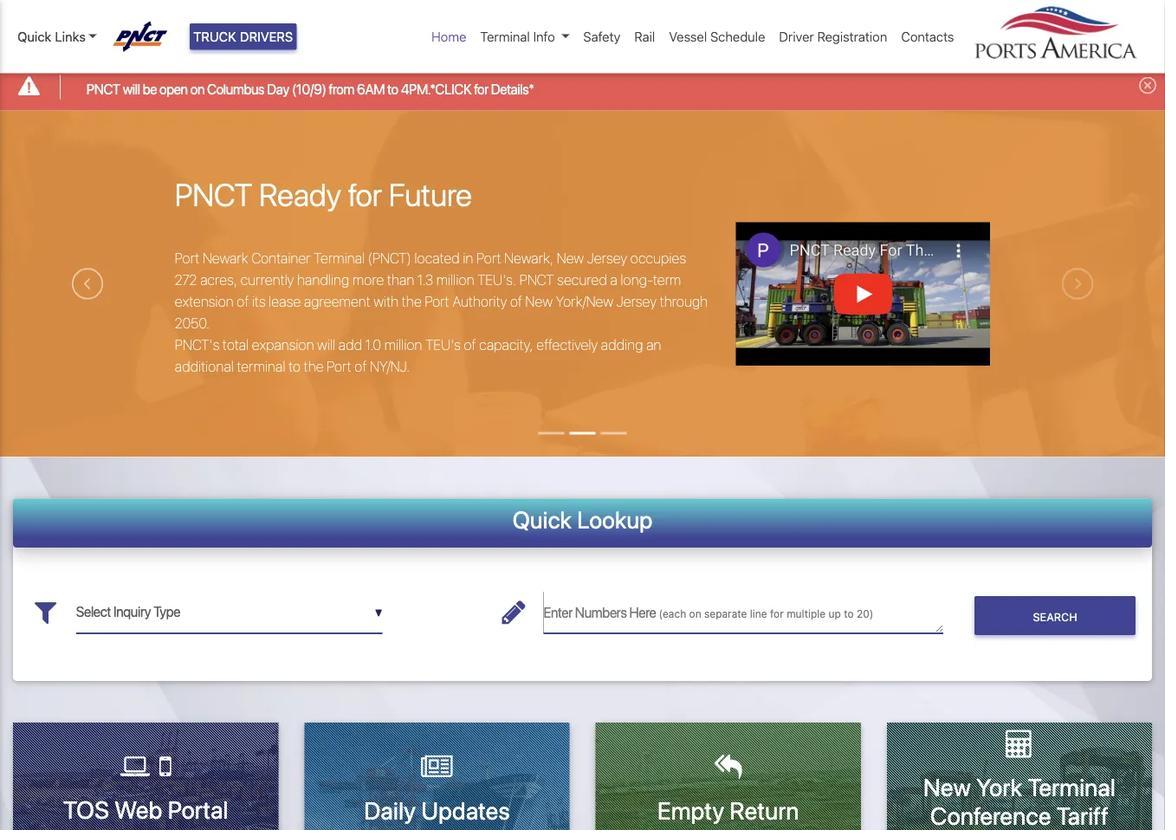 Task type: locate. For each thing, give the bounding box(es) containing it.
new left york
[[924, 773, 972, 801]]

web
[[115, 796, 163, 824]]

2 horizontal spatial for
[[771, 608, 784, 620]]

2 vertical spatial for
[[771, 608, 784, 620]]

of left its
[[237, 293, 249, 310]]

port down "1.3"
[[425, 293, 450, 310]]

add
[[339, 337, 362, 353]]

up
[[829, 608, 841, 620]]

located
[[415, 250, 460, 267]]

million up ny/nj.
[[385, 337, 422, 353]]

0 vertical spatial quick
[[17, 29, 51, 44]]

1 horizontal spatial on
[[690, 608, 702, 620]]

pnct inside port newark container terminal (pnct) located in port newark, new jersey occupies 272 acres, currently handling more than 1.3 million teu's.                                 pnct secured a long-term extension of its lease agreement with the port authority of new york/new jersey through 2050. pnct's total expansion will add 1.0 million teu's of capacity,                                 effectively adding an additional terminal to the port of ny/nj.
[[520, 272, 554, 288]]

0 horizontal spatial the
[[304, 358, 324, 375]]

teu's
[[426, 337, 461, 353]]

0 horizontal spatial to
[[289, 358, 301, 375]]

quick left the links
[[17, 29, 51, 44]]

portal
[[168, 796, 228, 824]]

0 horizontal spatial million
[[385, 337, 422, 353]]

for inside enter numbers here (each on separate line for multiple up to 20)
[[771, 608, 784, 620]]

than
[[387, 272, 415, 288]]

1 horizontal spatial pnct
[[175, 175, 253, 212]]

info
[[533, 29, 555, 44]]

on right (each
[[690, 608, 702, 620]]

new up secured
[[557, 250, 584, 267]]

new down 'newark,'
[[526, 293, 553, 310]]

jersey up the a
[[587, 250, 628, 267]]

0 vertical spatial new
[[557, 250, 584, 267]]

here
[[630, 605, 657, 621]]

terminal inside new york terminal conference tariff
[[1028, 773, 1116, 801]]

multiple
[[787, 608, 826, 620]]

pnct
[[87, 81, 120, 97], [175, 175, 253, 212], [520, 272, 554, 288]]

future
[[389, 175, 472, 212]]

0 horizontal spatial for
[[348, 175, 382, 212]]

0 horizontal spatial new
[[526, 293, 553, 310]]

enter numbers here (each on separate line for multiple up to 20)
[[544, 605, 874, 621]]

pnct down 'newark,'
[[520, 272, 554, 288]]

details*
[[491, 81, 534, 97]]

of right teu's
[[464, 337, 476, 353]]

2 horizontal spatial pnct
[[520, 272, 554, 288]]

6am
[[357, 81, 385, 97]]

for right ready
[[348, 175, 382, 212]]

4pm.*click
[[401, 81, 472, 97]]

for inside alert
[[474, 81, 489, 97]]

capacity,
[[479, 337, 533, 353]]

empty return
[[658, 796, 799, 824]]

1 horizontal spatial million
[[437, 272, 475, 288]]

1 horizontal spatial terminal
[[480, 29, 530, 44]]

0 vertical spatial for
[[474, 81, 489, 97]]

daily
[[364, 796, 416, 824]]

pnct left the be at top left
[[87, 81, 120, 97]]

terminal up handling on the top left of the page
[[314, 250, 365, 267]]

quick for quick links
[[17, 29, 51, 44]]

the down the than
[[402, 293, 422, 310]]

0 vertical spatial will
[[123, 81, 140, 97]]

pnct for pnct ready for future
[[175, 175, 253, 212]]

ny/nj.
[[370, 358, 410, 375]]

driver registration link
[[773, 20, 895, 53]]

on inside enter numbers here (each on separate line for multiple up to 20)
[[690, 608, 702, 620]]

0 horizontal spatial pnct
[[87, 81, 120, 97]]

empty
[[658, 796, 725, 824]]

occupies
[[631, 250, 686, 267]]

2 horizontal spatial new
[[924, 773, 972, 801]]

jersey down long-
[[617, 293, 657, 310]]

teu's.
[[478, 272, 517, 288]]

total
[[223, 337, 249, 353]]

to right the 6am
[[388, 81, 399, 97]]

terminal info link
[[474, 20, 577, 53]]

terminal left info on the left top of the page
[[480, 29, 530, 44]]

ready
[[259, 175, 341, 212]]

new
[[557, 250, 584, 267], [526, 293, 553, 310], [924, 773, 972, 801]]

line
[[750, 608, 768, 620]]

2 vertical spatial new
[[924, 773, 972, 801]]

1 vertical spatial to
[[289, 358, 301, 375]]

0 vertical spatial to
[[388, 81, 399, 97]]

pnct inside alert
[[87, 81, 120, 97]]

0 vertical spatial terminal
[[480, 29, 530, 44]]

2 horizontal spatial to
[[844, 608, 854, 620]]

links
[[55, 29, 86, 44]]

day
[[267, 81, 290, 97]]

rail link
[[628, 20, 662, 53]]

for right line
[[771, 608, 784, 620]]

2 vertical spatial pnct
[[520, 272, 554, 288]]

1 horizontal spatial quick
[[513, 506, 572, 534]]

1 vertical spatial on
[[690, 608, 702, 620]]

0 vertical spatial on
[[191, 81, 205, 97]]

0 vertical spatial pnct
[[87, 81, 120, 97]]

terminal info
[[480, 29, 555, 44]]

the
[[402, 293, 422, 310], [304, 358, 324, 375]]

the down expansion
[[304, 358, 324, 375]]

for left details*
[[474, 81, 489, 97]]

0 horizontal spatial terminal
[[314, 250, 365, 267]]

2 horizontal spatial terminal
[[1028, 773, 1116, 801]]

pnct up newark
[[175, 175, 253, 212]]

open
[[160, 81, 188, 97]]

to right up
[[844, 608, 854, 620]]

pnct ready for future
[[175, 175, 472, 212]]

on
[[191, 81, 205, 97], [690, 608, 702, 620]]

1 horizontal spatial for
[[474, 81, 489, 97]]

to
[[388, 81, 399, 97], [289, 358, 301, 375], [844, 608, 854, 620]]

of down add
[[355, 358, 367, 375]]

2 vertical spatial terminal
[[1028, 773, 1116, 801]]

None text field
[[76, 591, 383, 634], [544, 591, 944, 634], [76, 591, 383, 634], [544, 591, 944, 634]]

york
[[977, 773, 1023, 801]]

1 vertical spatial pnct
[[175, 175, 253, 212]]

1 horizontal spatial the
[[402, 293, 422, 310]]

jersey
[[587, 250, 628, 267], [617, 293, 657, 310]]

1 horizontal spatial will
[[317, 337, 335, 353]]

1 vertical spatial will
[[317, 337, 335, 353]]

pnct's
[[175, 337, 220, 353]]

million down in
[[437, 272, 475, 288]]

1 vertical spatial terminal
[[314, 250, 365, 267]]

0 horizontal spatial will
[[123, 81, 140, 97]]

quick left lookup
[[513, 506, 572, 534]]

new inside new york terminal conference tariff
[[924, 773, 972, 801]]

to down expansion
[[289, 358, 301, 375]]

0 horizontal spatial quick
[[17, 29, 51, 44]]

to inside alert
[[388, 81, 399, 97]]

will
[[123, 81, 140, 97], [317, 337, 335, 353]]

contacts link
[[895, 20, 962, 53]]

long-
[[621, 272, 653, 288]]

1 vertical spatial the
[[304, 358, 324, 375]]

on inside alert
[[191, 81, 205, 97]]

million
[[437, 272, 475, 288], [385, 337, 422, 353]]

terminal
[[480, 29, 530, 44], [314, 250, 365, 267], [1028, 773, 1116, 801]]

extension
[[175, 293, 234, 310]]

0 vertical spatial the
[[402, 293, 422, 310]]

1 vertical spatial quick
[[513, 506, 572, 534]]

of
[[237, 293, 249, 310], [510, 293, 523, 310], [464, 337, 476, 353], [355, 358, 367, 375]]

quick for quick lookup
[[513, 506, 572, 534]]

schedule
[[711, 29, 766, 44]]

acres,
[[200, 272, 237, 288]]

0 horizontal spatial on
[[191, 81, 205, 97]]

(pnct)
[[368, 250, 411, 267]]

on right open
[[191, 81, 205, 97]]

to inside enter numbers here (each on separate line for multiple up to 20)
[[844, 608, 854, 620]]

tos web portal
[[63, 796, 228, 824]]

terminal up tariff
[[1028, 773, 1116, 801]]

1 horizontal spatial to
[[388, 81, 399, 97]]

2 vertical spatial to
[[844, 608, 854, 620]]

will left add
[[317, 337, 335, 353]]

will left the be at top left
[[123, 81, 140, 97]]



Task type: describe. For each thing, give the bounding box(es) containing it.
pnct ready for future image
[[0, 111, 1166, 554]]

drivers
[[240, 29, 293, 44]]

port down add
[[327, 358, 352, 375]]

authority
[[453, 293, 507, 310]]

will inside port newark container terminal (pnct) located in port newark, new jersey occupies 272 acres, currently handling more than 1.3 million teu's.                                 pnct secured a long-term extension of its lease agreement with the port authority of new york/new jersey through 2050. pnct's total expansion will add 1.0 million teu's of capacity,                                 effectively adding an additional terminal to the port of ny/nj.
[[317, 337, 335, 353]]

safety
[[584, 29, 621, 44]]

1 horizontal spatial new
[[557, 250, 584, 267]]

return
[[730, 796, 799, 824]]

1.3
[[418, 272, 433, 288]]

pnct will be open on columbus day (10/9) from 6am to 4pm.*click for details* alert
[[0, 64, 1166, 111]]

0 vertical spatial million
[[437, 272, 475, 288]]

port newark container terminal (pnct) located in port newark, new jersey occupies 272 acres, currently handling more than 1.3 million teu's.                                 pnct secured a long-term extension of its lease agreement with the port authority of new york/new jersey through 2050. pnct's total expansion will add 1.0 million teu's of capacity,                                 effectively adding an additional terminal to the port of ny/nj.
[[175, 250, 708, 375]]

effectively
[[537, 337, 598, 353]]

vessel schedule link
[[662, 20, 773, 53]]

of down teu's.
[[510, 293, 523, 310]]

vessel schedule
[[669, 29, 766, 44]]

newark
[[203, 250, 248, 267]]

2050.
[[175, 315, 210, 332]]

secured
[[557, 272, 607, 288]]

to for pnct will be open on columbus day (10/9) from 6am to 4pm.*click for details*
[[388, 81, 399, 97]]

to inside port newark container terminal (pnct) located in port newark, new jersey occupies 272 acres, currently handling more than 1.3 million teu's.                                 pnct secured a long-term extension of its lease agreement with the port authority of new york/new jersey through 2050. pnct's total expansion will add 1.0 million teu's of capacity,                                 effectively adding an additional terminal to the port of ny/nj.
[[289, 358, 301, 375]]

through
[[660, 293, 708, 310]]

agreement
[[304, 293, 371, 310]]

truck drivers link
[[190, 23, 297, 50]]

adding
[[601, 337, 643, 353]]

handling
[[297, 272, 349, 288]]

vessel
[[669, 29, 707, 44]]

enter
[[544, 605, 573, 621]]

0 vertical spatial jersey
[[587, 250, 628, 267]]

safety link
[[577, 20, 628, 53]]

quick lookup
[[513, 506, 653, 534]]

tos
[[63, 796, 109, 824]]

to for enter numbers here (each on separate line for multiple up to 20)
[[844, 608, 854, 620]]

an
[[647, 337, 662, 353]]

columbus
[[207, 81, 265, 97]]

will inside alert
[[123, 81, 140, 97]]

terminal
[[237, 358, 286, 375]]

lease
[[269, 293, 301, 310]]

newark,
[[504, 250, 554, 267]]

updates
[[421, 796, 510, 824]]

driver
[[780, 29, 814, 44]]

separate
[[705, 608, 747, 620]]

its
[[252, 293, 266, 310]]

terminal inside port newark container terminal (pnct) located in port newark, new jersey occupies 272 acres, currently handling more than 1.3 million teu's.                                 pnct secured a long-term extension of its lease agreement with the port authority of new york/new jersey through 2050. pnct's total expansion will add 1.0 million teu's of capacity,                                 effectively adding an additional terminal to the port of ny/nj.
[[314, 250, 365, 267]]

expansion
[[252, 337, 314, 353]]

home
[[432, 29, 467, 44]]

port right in
[[477, 250, 501, 267]]

1 vertical spatial million
[[385, 337, 422, 353]]

currently
[[241, 272, 294, 288]]

quick links link
[[17, 27, 97, 46]]

contacts
[[902, 29, 955, 44]]

in
[[463, 250, 474, 267]]

truck
[[193, 29, 236, 44]]

on for open
[[191, 81, 205, 97]]

more
[[353, 272, 384, 288]]

rail
[[635, 29, 655, 44]]

registration
[[818, 29, 888, 44]]

close image
[[1140, 77, 1157, 94]]

daily updates
[[364, 796, 510, 824]]

on for (each
[[690, 608, 702, 620]]

driver registration
[[780, 29, 888, 44]]

numbers
[[575, 605, 627, 621]]

(each
[[659, 608, 687, 620]]

1 vertical spatial new
[[526, 293, 553, 310]]

quick links
[[17, 29, 86, 44]]

truck drivers
[[193, 29, 293, 44]]

pnct will be open on columbus day (10/9) from 6am to 4pm.*click for details* link
[[87, 79, 534, 99]]

port up 272
[[175, 250, 199, 267]]

term
[[653, 272, 682, 288]]

additional
[[175, 358, 234, 375]]

272
[[175, 272, 197, 288]]

1 vertical spatial jersey
[[617, 293, 657, 310]]

1.0
[[365, 337, 381, 353]]

20)
[[857, 608, 874, 620]]

be
[[143, 81, 157, 97]]

tariff
[[1057, 802, 1109, 830]]

with
[[374, 293, 399, 310]]

pnct will be open on columbus day (10/9) from 6am to 4pm.*click for details*
[[87, 81, 534, 97]]

pnct for pnct will be open on columbus day (10/9) from 6am to 4pm.*click for details*
[[87, 81, 120, 97]]

conference
[[931, 802, 1052, 830]]

(10/9)
[[292, 81, 326, 97]]

a
[[611, 272, 618, 288]]

container
[[252, 250, 311, 267]]

1 vertical spatial for
[[348, 175, 382, 212]]

home link
[[425, 20, 474, 53]]

▼
[[375, 607, 383, 619]]



Task type: vqa. For each thing, say whether or not it's contained in the screenshot.
bottommost 18:00
no



